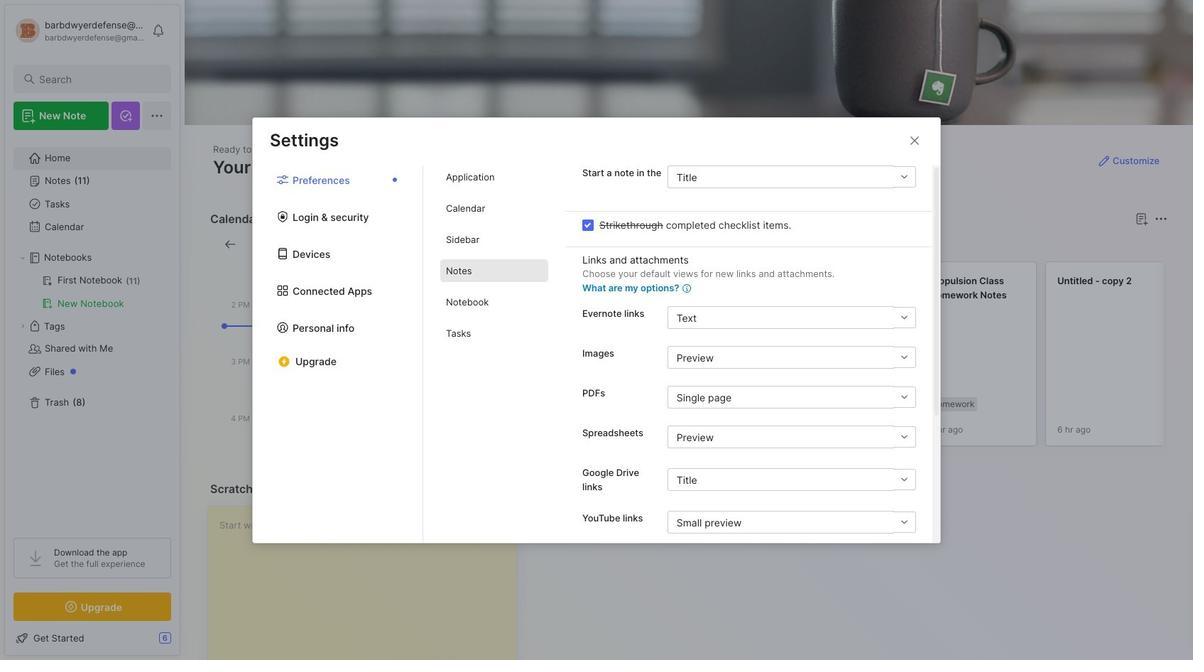 Task type: vqa. For each thing, say whether or not it's contained in the screenshot.
tab
yes



Task type: locate. For each thing, give the bounding box(es) containing it.
tab list
[[253, 166, 423, 542], [423, 166, 566, 542], [537, 236, 1166, 253]]

expand notebooks image
[[18, 254, 27, 262]]

Choose default view option for Google Drive links field
[[668, 468, 917, 491]]

group
[[14, 269, 171, 315]]

tree inside main element
[[5, 139, 180, 525]]

none search field inside main element
[[39, 70, 158, 87]]

main element
[[0, 0, 185, 660]]

Search text field
[[39, 72, 158, 86]]

row group
[[535, 261, 1194, 455]]

tab
[[441, 166, 549, 188], [441, 197, 549, 220], [441, 228, 549, 251], [537, 236, 579, 253], [585, 236, 642, 253], [441, 259, 549, 282], [441, 291, 549, 313], [441, 322, 549, 345]]

Start a new note in the body or title. field
[[668, 166, 917, 188]]

Choose default view option for YouTube links field
[[668, 511, 917, 534]]

None search field
[[39, 70, 158, 87]]

tree
[[5, 139, 180, 525]]

Choose default view option for Images field
[[668, 346, 917, 369]]

group inside main element
[[14, 269, 171, 315]]



Task type: describe. For each thing, give the bounding box(es) containing it.
close image
[[907, 132, 924, 149]]

expand tags image
[[18, 322, 27, 330]]

Select39 checkbox
[[583, 219, 594, 231]]

Choose default view option for Spreadsheets field
[[668, 426, 917, 448]]

Choose default view option for Evernote links field
[[668, 306, 917, 329]]

Start writing… text field
[[220, 507, 516, 660]]

Choose default view option for PDFs field
[[668, 386, 917, 409]]



